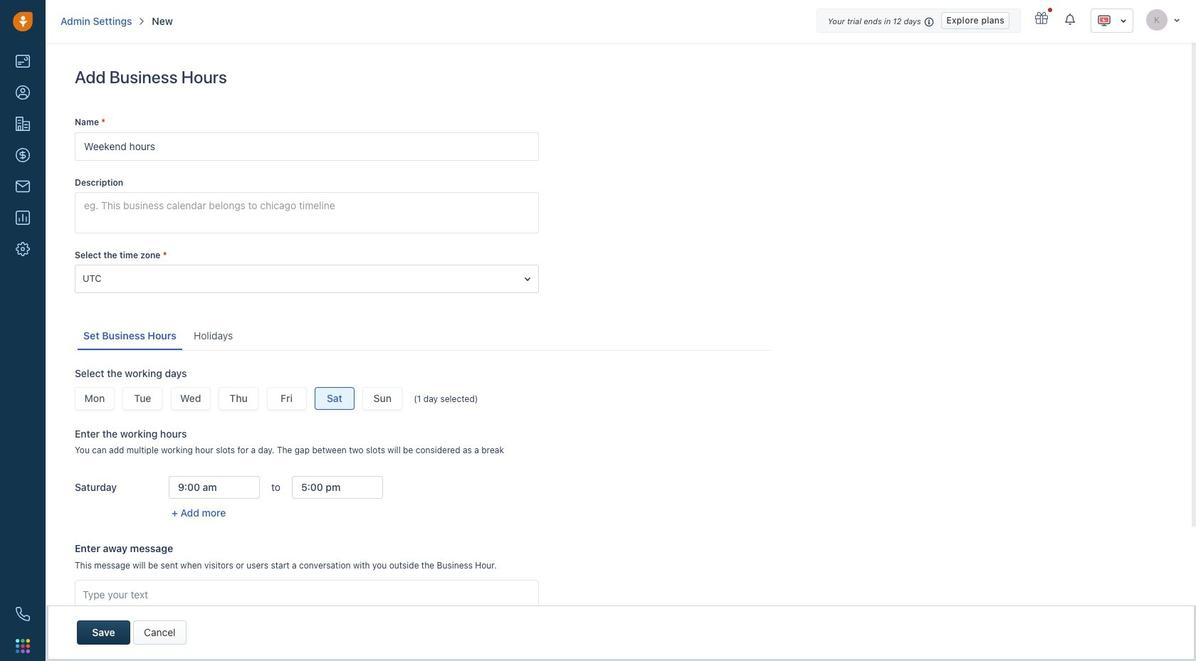 Task type: locate. For each thing, give the bounding box(es) containing it.
bell regular image
[[1066, 13, 1077, 26]]

0 horizontal spatial ic_arrow_down image
[[1121, 16, 1128, 26]]

1 horizontal spatial ic_arrow_down image
[[1174, 15, 1181, 24]]

eg. Chicago Business hours text field
[[75, 132, 539, 161]]

eg. This business calendar belongs to chicago timeline text field
[[75, 192, 539, 233]]

ic_arrow_down image
[[1174, 15, 1181, 24], [1121, 16, 1128, 26]]

ic_info_icon image
[[925, 16, 935, 28]]



Task type: vqa. For each thing, say whether or not it's contained in the screenshot.
eg. This business calendar belongs to chicago timeline text field
yes



Task type: describe. For each thing, give the bounding box(es) containing it.
phone image
[[16, 608, 30, 622]]

phone element
[[9, 601, 37, 629]]

2 ic_arrow_down image from the left
[[1121, 16, 1128, 26]]

freshworks switcher image
[[16, 640, 30, 654]]

1 ic_arrow_down image from the left
[[1174, 15, 1181, 24]]

missing translation "unavailable" for locale "en-us" image
[[1098, 14, 1112, 28]]



